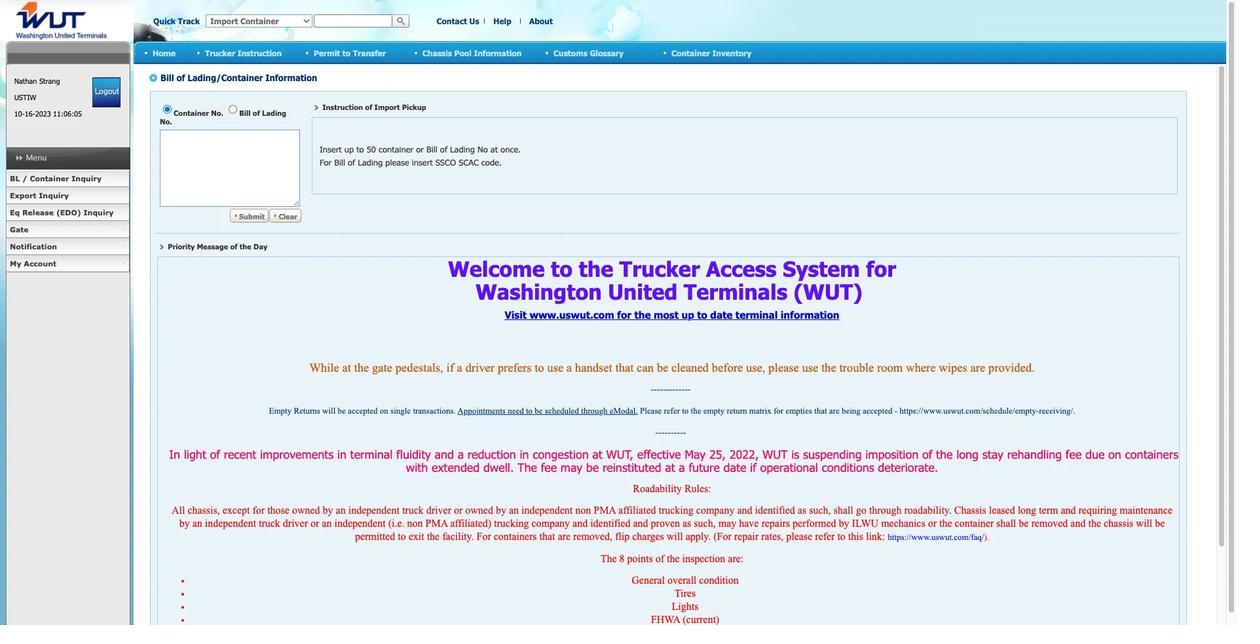 Task type: describe. For each thing, give the bounding box(es) containing it.
permit
[[314, 48, 340, 57]]

inquiry for (edo)
[[84, 208, 114, 217]]

notification
[[10, 242, 57, 251]]

us
[[469, 16, 479, 26]]

strang
[[39, 77, 60, 85]]

quick
[[153, 16, 176, 26]]

information
[[474, 48, 522, 57]]

customs glossary
[[554, 48, 624, 57]]

notification link
[[6, 238, 130, 256]]

login image
[[93, 77, 121, 107]]

eq release (edo) inquiry link
[[6, 204, 130, 221]]

bl / container inquiry
[[10, 174, 102, 183]]

pool
[[454, 48, 472, 57]]

2023
[[35, 109, 51, 118]]

eq release (edo) inquiry
[[10, 208, 114, 217]]

10-
[[14, 109, 25, 118]]

gate
[[10, 225, 29, 234]]

my
[[10, 259, 21, 268]]

nathan strang
[[14, 77, 60, 85]]

inquiry for container
[[72, 174, 102, 183]]

11:06:05
[[53, 109, 82, 118]]

account
[[24, 259, 56, 268]]

container inventory
[[672, 48, 752, 57]]

chassis pool information
[[423, 48, 522, 57]]

help
[[494, 16, 512, 26]]

eq
[[10, 208, 20, 217]]

nathan
[[14, 77, 37, 85]]

about
[[529, 16, 553, 26]]

contact us
[[437, 16, 479, 26]]

my account
[[10, 259, 56, 268]]

help link
[[494, 16, 512, 26]]

home
[[153, 48, 176, 57]]

bl
[[10, 174, 20, 183]]



Task type: locate. For each thing, give the bounding box(es) containing it.
None text field
[[314, 14, 392, 28]]

inquiry up export inquiry link
[[72, 174, 102, 183]]

inquiry right (edo)
[[84, 208, 114, 217]]

ustiw
[[14, 93, 36, 102]]

10-16-2023 11:06:05
[[14, 109, 82, 118]]

inquiry down bl / container inquiry
[[39, 191, 69, 200]]

glossary
[[590, 48, 624, 57]]

16-
[[25, 109, 35, 118]]

1 vertical spatial container
[[30, 174, 69, 183]]

gate link
[[6, 221, 130, 238]]

2 vertical spatial inquiry
[[84, 208, 114, 217]]

bl / container inquiry link
[[6, 170, 130, 187]]

1 horizontal spatial container
[[672, 48, 710, 57]]

contact
[[437, 16, 467, 26]]

trucker
[[205, 48, 235, 57]]

to
[[343, 48, 351, 57]]

container
[[672, 48, 710, 57], [30, 174, 69, 183]]

inventory
[[712, 48, 752, 57]]

/
[[22, 174, 27, 183]]

0 vertical spatial container
[[672, 48, 710, 57]]

contact us link
[[437, 16, 479, 26]]

my account link
[[6, 256, 130, 273]]

trucker instruction
[[205, 48, 282, 57]]

export inquiry link
[[6, 187, 130, 204]]

inquiry
[[72, 174, 102, 183], [39, 191, 69, 200], [84, 208, 114, 217]]

quick track
[[153, 16, 200, 26]]

(edo)
[[56, 208, 81, 217]]

customs
[[554, 48, 588, 57]]

release
[[22, 208, 54, 217]]

0 vertical spatial inquiry
[[72, 174, 102, 183]]

export inquiry
[[10, 191, 69, 200]]

chassis
[[423, 48, 452, 57]]

0 horizontal spatial container
[[30, 174, 69, 183]]

permit to transfer
[[314, 48, 386, 57]]

1 vertical spatial inquiry
[[39, 191, 69, 200]]

transfer
[[353, 48, 386, 57]]

about link
[[529, 16, 553, 26]]

instruction
[[238, 48, 282, 57]]

container up export inquiry
[[30, 174, 69, 183]]

export
[[10, 191, 36, 200]]

container left inventory
[[672, 48, 710, 57]]

track
[[178, 16, 200, 26]]



Task type: vqa. For each thing, say whether or not it's contained in the screenshot.
Inventory
yes



